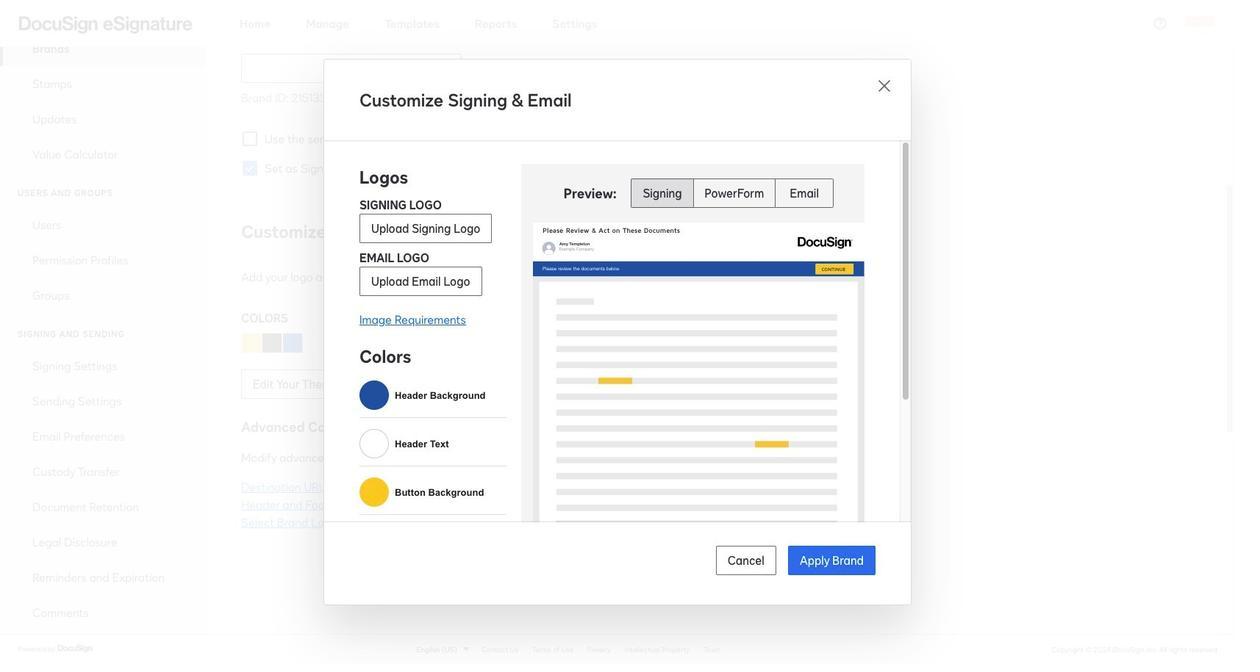 Task type: describe. For each thing, give the bounding box(es) containing it.
docusign admin image
[[19, 16, 193, 33]]

docusign image
[[57, 644, 94, 655]]



Task type: vqa. For each thing, say whether or not it's contained in the screenshot.
Hard Cost Savings per Document image
no



Task type: locate. For each thing, give the bounding box(es) containing it.
your uploaded profile image image
[[1186, 8, 1215, 38]]

account element
[[0, 0, 206, 172]]

group
[[631, 179, 834, 208]]

signing and sending element
[[0, 349, 206, 665]]

users and groups element
[[0, 207, 206, 313]]

None text field
[[242, 54, 461, 82]]



